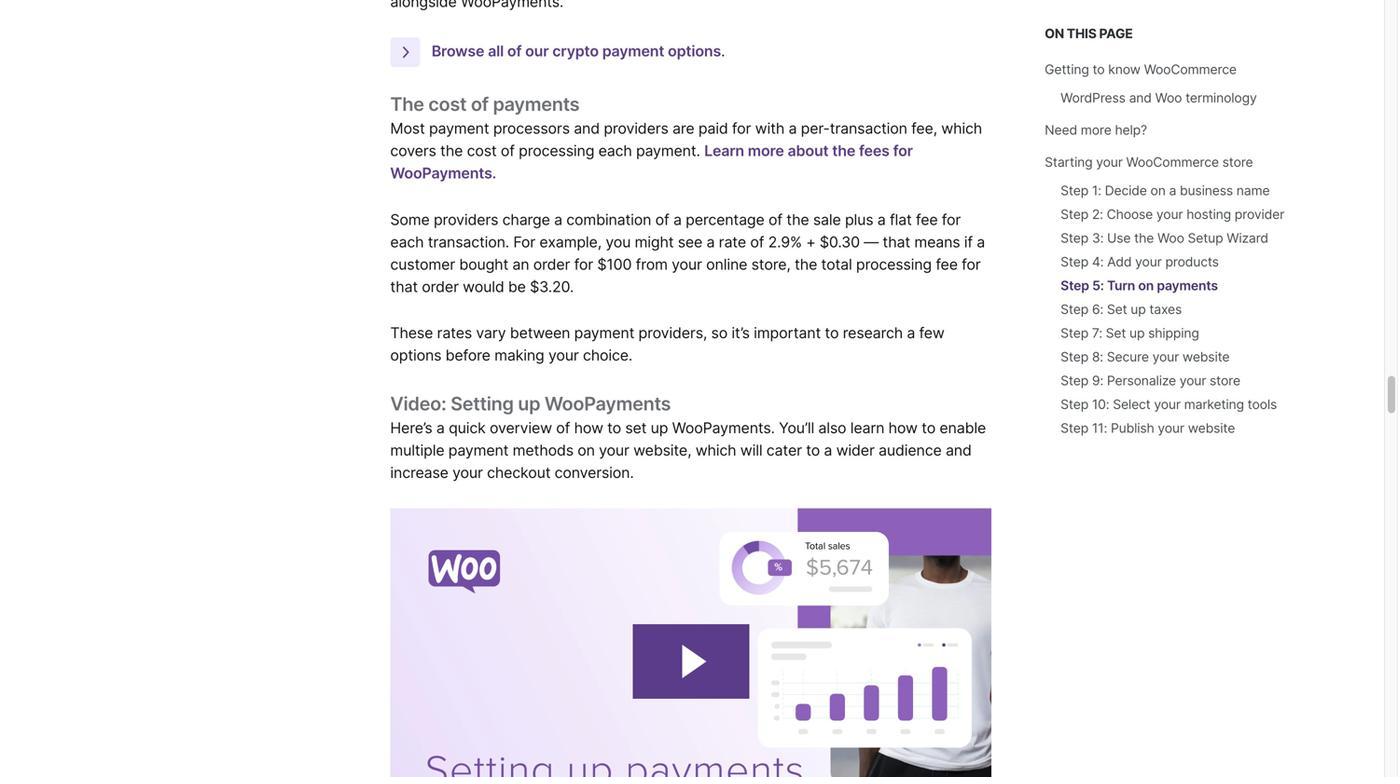 Task type: vqa. For each thing, say whether or not it's contained in the screenshot.
the bottommost on
yes



Task type: locate. For each thing, give the bounding box(es) containing it.
step 8: secure your website link
[[1061, 349, 1230, 365]]

and down getting to know woocommerce link
[[1129, 90, 1152, 106]]

5:
[[1092, 278, 1104, 294]]

payment inside most payment processors and providers are paid for with a per-transaction fee, which covers the cost of processing each payment.
[[429, 119, 489, 137]]

with
[[755, 119, 785, 137]]

store inside step 1: decide on a business name step 2: choose your hosting provider step 3: use the woo setup wizard step 4: add your products step 5: turn on payments step 6: set up taxes step 7: set up shipping step 8: secure your website step 9: personalize your store step 10: select your marketing tools step 11: publish your website
[[1210, 373, 1241, 389]]

0 horizontal spatial processing
[[519, 142, 594, 160]]

your down see
[[672, 255, 702, 274]]

0 vertical spatial each
[[598, 142, 632, 160]]

it's
[[732, 324, 750, 342]]

1 vertical spatial payments
[[1157, 278, 1218, 294]]

on
[[1045, 26, 1064, 42]]

0 horizontal spatial how
[[574, 419, 603, 438]]

for right the 'fees'
[[893, 142, 913, 160]]

0 horizontal spatial options
[[390, 347, 442, 365]]

0 vertical spatial fee
[[916, 211, 938, 229]]

on
[[1151, 183, 1166, 199], [1138, 278, 1154, 294], [578, 442, 595, 460]]

starting your woocommerce store link
[[1045, 154, 1253, 170]]

total
[[821, 255, 852, 274]]

and right processors
[[574, 119, 600, 137]]

0 horizontal spatial which
[[696, 442, 736, 460]]

—
[[864, 233, 879, 251]]

order down customer
[[422, 278, 459, 296]]

payment right crypto
[[602, 42, 664, 60]]

options inside these rates vary between payment providers, so it's important to research a few options before making your choice.
[[390, 347, 442, 365]]

each
[[598, 142, 632, 160], [390, 233, 424, 251]]

1 horizontal spatial each
[[598, 142, 632, 160]]

website down shipping
[[1183, 349, 1230, 365]]

a
[[789, 119, 797, 137], [1169, 183, 1176, 199], [554, 211, 562, 229], [673, 211, 682, 229], [878, 211, 886, 229], [707, 233, 715, 251], [977, 233, 985, 251], [907, 324, 915, 342], [436, 419, 445, 438], [824, 442, 832, 460]]

most
[[390, 119, 425, 137]]

step left 7:
[[1061, 326, 1089, 341]]

page
[[1099, 26, 1133, 42]]

payment down quick at the bottom
[[448, 442, 509, 460]]

1 vertical spatial each
[[390, 233, 424, 251]]

of right all
[[507, 42, 522, 60]]

payment inside these rates vary between payment providers, so it's important to research a few options before making your choice.
[[574, 324, 634, 342]]

each left payment.
[[598, 142, 632, 160]]

1 vertical spatial and
[[574, 119, 600, 137]]

1 horizontal spatial payments
[[1157, 278, 1218, 294]]

1 vertical spatial more
[[748, 142, 784, 160]]

options up the are
[[668, 42, 721, 60]]

store,
[[751, 255, 791, 274]]

processing inside most payment processors and providers are paid for with a per-transaction fee, which covers the cost of processing each payment.
[[519, 142, 594, 160]]

9 step from the top
[[1061, 373, 1089, 389]]

providers up transaction.
[[434, 211, 498, 229]]

0 vertical spatial which
[[941, 119, 982, 137]]

hosting
[[1187, 207, 1231, 222]]

step left 6:
[[1061, 302, 1089, 318]]

know
[[1108, 62, 1141, 77]]

step left 8:
[[1061, 349, 1089, 365]]

0 vertical spatial providers
[[604, 119, 668, 137]]

your up "conversion."
[[599, 442, 629, 460]]

which right fee,
[[941, 119, 982, 137]]

for up "means"
[[942, 211, 961, 229]]

processing inside "some providers charge a combination of a percentage of the sale plus a flat fee for each transaction. for example, you might see a rate of 2.9% + $0.30 — that means if a customer bought an order for $100 from your online store, the total processing fee for that order would be $3.20."
[[856, 255, 932, 274]]

more inside learn more about the fees for woopayments.
[[748, 142, 784, 160]]

1 horizontal spatial order
[[533, 255, 570, 274]]

$3.20.
[[530, 278, 574, 296]]

10 step from the top
[[1061, 397, 1089, 413]]

1 vertical spatial which
[[696, 442, 736, 460]]

0 vertical spatial options
[[668, 42, 721, 60]]

name
[[1237, 183, 1270, 199]]

0 vertical spatial woocommerce
[[1144, 62, 1237, 77]]

step left 10:
[[1061, 397, 1089, 413]]

of down processors
[[501, 142, 515, 160]]

step left 4:
[[1061, 254, 1089, 270]]

website,
[[633, 442, 692, 460]]

and inside video: setting up woopayments here's a quick overview of how to set up woopayments. you'll also learn how to enable multiple payment methods on your website, which will cater to a wider audience and increase your checkout conversion.
[[946, 442, 972, 460]]

0 horizontal spatial order
[[422, 278, 459, 296]]

which inside most payment processors and providers are paid for with a per-transaction fee, which covers the cost of processing each payment.
[[941, 119, 982, 137]]

1 vertical spatial set
[[1106, 326, 1126, 341]]

on up step 2: choose your hosting provider 'link'
[[1151, 183, 1166, 199]]

providers inside most payment processors and providers are paid for with a per-transaction fee, which covers the cost of processing each payment.
[[604, 119, 668, 137]]

these rates vary between payment providers, so it's important to research a few options before making your choice.
[[390, 324, 945, 365]]

decide
[[1105, 183, 1147, 199]]

a up step 2: choose your hosting provider 'link'
[[1169, 183, 1176, 199]]

for inside most payment processors and providers are paid for with a per-transaction fee, which covers the cost of processing each payment.
[[732, 119, 751, 137]]

1 vertical spatial processing
[[856, 255, 932, 274]]

on up "conversion."
[[578, 442, 595, 460]]

on down step 4: add your products link
[[1138, 278, 1154, 294]]

step left 9:
[[1061, 373, 1089, 389]]

for
[[732, 119, 751, 137], [893, 142, 913, 160], [942, 211, 961, 229], [574, 255, 593, 274], [962, 255, 981, 274]]

processors
[[493, 119, 570, 137]]

+
[[806, 233, 816, 251]]

bought
[[459, 255, 508, 274]]

0 horizontal spatial woopayments.
[[390, 164, 496, 182]]

provider
[[1235, 207, 1285, 222]]

payments up processors
[[493, 93, 580, 116]]

options down the these
[[390, 347, 442, 365]]

on inside video: setting up woopayments here's a quick overview of how to set up woopayments. you'll also learn how to enable multiple payment methods on your website, which will cater to a wider audience and increase your checkout conversion.
[[578, 442, 595, 460]]

that down flat
[[883, 233, 910, 251]]

of right rate
[[750, 233, 764, 251]]

a left few
[[907, 324, 915, 342]]

step 9: personalize your store link
[[1061, 373, 1241, 389]]

2:
[[1092, 207, 1103, 222]]

cost right the
[[428, 93, 467, 116]]

woocommerce up terminology
[[1144, 62, 1237, 77]]

browse all of our crypto payment options link
[[432, 42, 721, 60]]

set right 6:
[[1107, 302, 1127, 318]]

1 horizontal spatial how
[[889, 419, 918, 438]]

providers up the learn more about the fees for woopayments. link
[[604, 119, 668, 137]]

add
[[1107, 254, 1132, 270]]

which left will
[[696, 442, 736, 460]]

getting
[[1045, 62, 1089, 77]]

and down enable
[[946, 442, 972, 460]]

more for learn
[[748, 142, 784, 160]]

0 vertical spatial more
[[1081, 122, 1112, 138]]

4 step from the top
[[1061, 254, 1089, 270]]

multiple
[[390, 442, 444, 460]]

the inside most payment processors and providers are paid for with a per-transaction fee, which covers the cost of processing each payment.
[[440, 142, 463, 160]]

11 step from the top
[[1061, 421, 1089, 437]]

woopayments.
[[390, 164, 496, 182], [672, 419, 775, 438]]

payment up "choice."
[[574, 324, 634, 342]]

woo down getting to know woocommerce
[[1155, 90, 1182, 106]]

more down with
[[748, 142, 784, 160]]

woo down step 2: choose your hosting provider 'link'
[[1158, 230, 1184, 246]]

the left the 'fees'
[[832, 142, 856, 160]]

wordpress and woo terminology link
[[1061, 90, 1257, 106]]

0 horizontal spatial that
[[390, 278, 418, 296]]

3 step from the top
[[1061, 230, 1089, 246]]

cost
[[428, 93, 467, 116], [467, 142, 497, 160]]

0 vertical spatial payments
[[493, 93, 580, 116]]

1 vertical spatial woopayments.
[[672, 419, 775, 438]]

how up the audience
[[889, 419, 918, 438]]

the down +
[[795, 255, 817, 274]]

processing down '—'
[[856, 255, 932, 274]]

2 horizontal spatial and
[[1129, 90, 1152, 106]]

up up step 8: secure your website link in the top right of the page
[[1130, 326, 1145, 341]]

you
[[606, 233, 631, 251]]

1 horizontal spatial providers
[[604, 119, 668, 137]]

step
[[1061, 183, 1089, 199], [1061, 207, 1089, 222], [1061, 230, 1089, 246], [1061, 254, 1089, 270], [1061, 278, 1089, 294], [1061, 302, 1089, 318], [1061, 326, 1089, 341], [1061, 349, 1089, 365], [1061, 373, 1089, 389], [1061, 397, 1089, 413], [1061, 421, 1089, 437]]

and
[[1129, 90, 1152, 106], [574, 119, 600, 137], [946, 442, 972, 460]]

woocommerce
[[1144, 62, 1237, 77], [1126, 154, 1219, 170]]

0 vertical spatial processing
[[519, 142, 594, 160]]

payment
[[602, 42, 664, 60], [429, 119, 489, 137], [574, 324, 634, 342], [448, 442, 509, 460]]

providers inside "some providers charge a combination of a percentage of the sale plus a flat fee for each transaction. for example, you might see a rate of 2.9% + $0.30 — that means if a customer bought an order for $100 from your online store, the total processing fee for that order would be $3.20."
[[434, 211, 498, 229]]

to left research
[[825, 324, 839, 342]]

that down customer
[[390, 278, 418, 296]]

a up see
[[673, 211, 682, 229]]

a down also
[[824, 442, 832, 460]]

1 vertical spatial store
[[1210, 373, 1241, 389]]

of inside video: setting up woopayments here's a quick overview of how to set up woopayments. you'll also learn how to enable multiple payment methods on your website, which will cater to a wider audience and increase your checkout conversion.
[[556, 419, 570, 438]]

cost down "the cost of payments"
[[467, 142, 497, 160]]

your down between
[[548, 347, 579, 365]]

how down 'woopayments'
[[574, 419, 603, 438]]

your up 1:
[[1096, 154, 1123, 170]]

processing down processors
[[519, 142, 594, 160]]

step left 1:
[[1061, 183, 1089, 199]]

2 vertical spatial on
[[578, 442, 595, 460]]

woopayments. inside learn more about the fees for woopayments.
[[390, 164, 496, 182]]

for left with
[[732, 119, 751, 137]]

step left 11:
[[1061, 421, 1089, 437]]

1 vertical spatial providers
[[434, 211, 498, 229]]

7 step from the top
[[1061, 326, 1089, 341]]

fee up "means"
[[916, 211, 938, 229]]

0 horizontal spatial more
[[748, 142, 784, 160]]

order up $3.20.
[[533, 255, 570, 274]]

0 vertical spatial cost
[[428, 93, 467, 116]]

up
[[1131, 302, 1146, 318], [1130, 326, 1145, 341], [518, 393, 540, 416], [651, 419, 668, 438]]

rate
[[719, 233, 746, 251]]

online
[[706, 255, 747, 274]]

1 horizontal spatial processing
[[856, 255, 932, 274]]

your inside these rates vary between payment providers, so it's important to research a few options before making your choice.
[[548, 347, 579, 365]]

getting to know woocommerce
[[1045, 62, 1237, 77]]

payment.
[[636, 142, 700, 160]]

fee down "means"
[[936, 255, 958, 274]]

of down all
[[471, 93, 489, 116]]

website
[[1183, 349, 1230, 365], [1188, 421, 1235, 437]]

setting up payments image
[[390, 509, 992, 778], [390, 509, 992, 778]]

0 horizontal spatial payments
[[493, 93, 580, 116]]

0 horizontal spatial each
[[390, 233, 424, 251]]

payment down "the cost of payments"
[[429, 119, 489, 137]]

paid
[[698, 119, 728, 137]]

help?
[[1115, 122, 1147, 138]]

means
[[914, 233, 960, 251]]

a left quick at the bottom
[[436, 419, 445, 438]]

0 horizontal spatial and
[[574, 119, 600, 137]]

transaction.
[[428, 233, 509, 251]]

the inside learn more about the fees for woopayments.
[[832, 142, 856, 160]]

0 horizontal spatial providers
[[434, 211, 498, 229]]

more down wordpress
[[1081, 122, 1112, 138]]

each down some
[[390, 233, 424, 251]]

0 vertical spatial store
[[1222, 154, 1253, 170]]

2 vertical spatial and
[[946, 442, 972, 460]]

1 vertical spatial options
[[390, 347, 442, 365]]

also
[[818, 419, 846, 438]]

step left the 5:
[[1061, 278, 1089, 294]]

fees
[[859, 142, 890, 160]]

secure
[[1107, 349, 1149, 365]]

the right covers
[[440, 142, 463, 160]]

1 horizontal spatial and
[[946, 442, 972, 460]]

1 horizontal spatial that
[[883, 233, 910, 251]]

1 horizontal spatial which
[[941, 119, 982, 137]]

0 vertical spatial and
[[1129, 90, 1152, 106]]

for down "example,"
[[574, 255, 593, 274]]

step 5: turn on payments link
[[1061, 278, 1218, 294]]

0 vertical spatial that
[[883, 233, 910, 251]]

1 horizontal spatial options
[[668, 42, 721, 60]]

woo inside step 1: decide on a business name step 2: choose your hosting provider step 3: use the woo setup wizard step 4: add your products step 5: turn on payments step 6: set up taxes step 7: set up shipping step 8: secure your website step 9: personalize your store step 10: select your marketing tools step 11: publish your website
[[1158, 230, 1184, 246]]

8:
[[1092, 349, 1103, 365]]

store up "name"
[[1222, 154, 1253, 170]]

setting
[[451, 393, 514, 416]]

step left 3:
[[1061, 230, 1089, 246]]

0 vertical spatial woopayments.
[[390, 164, 496, 182]]

flat
[[890, 211, 912, 229]]

the cost of payments
[[390, 93, 580, 116]]

video element
[[390, 509, 992, 778]]

processing
[[519, 142, 594, 160], [856, 255, 932, 274]]

to left 'know' on the right of the page
[[1093, 62, 1105, 77]]

store up marketing
[[1210, 373, 1241, 389]]

1 horizontal spatial woopayments.
[[672, 419, 775, 438]]

fee
[[916, 211, 938, 229], [936, 255, 958, 274]]

charge
[[502, 211, 550, 229]]

of up methods
[[556, 419, 570, 438]]

payments down products
[[1157, 278, 1218, 294]]

the up step 4: add your products link
[[1134, 230, 1154, 246]]

website down marketing
[[1188, 421, 1235, 437]]

woopayments. down covers
[[390, 164, 496, 182]]

1 vertical spatial order
[[422, 278, 459, 296]]

a left per-
[[789, 119, 797, 137]]

which inside video: setting up woopayments here's a quick overview of how to set up woopayments. you'll also learn how to enable multiple payment methods on your website, which will cater to a wider audience and increase your checkout conversion.
[[696, 442, 736, 460]]

1 vertical spatial woo
[[1158, 230, 1184, 246]]

woopayments. up will
[[672, 419, 775, 438]]

making
[[494, 347, 544, 365]]

store
[[1222, 154, 1253, 170], [1210, 373, 1241, 389]]

a up "example,"
[[554, 211, 562, 229]]

1 horizontal spatial more
[[1081, 122, 1112, 138]]

more
[[1081, 122, 1112, 138], [748, 142, 784, 160]]

more for need
[[1081, 122, 1112, 138]]

step left 2:
[[1061, 207, 1089, 222]]

woocommerce up step 1: decide on a business name link
[[1126, 154, 1219, 170]]

shipping
[[1148, 326, 1199, 341]]

1 vertical spatial cost
[[467, 142, 497, 160]]



Task type: describe. For each thing, give the bounding box(es) containing it.
most payment processors and providers are paid for with a per-transaction fee, which covers the cost of processing each payment.
[[390, 119, 982, 160]]

be
[[508, 278, 526, 296]]

browse
[[432, 42, 484, 60]]

wordpress and woo terminology
[[1061, 90, 1257, 106]]

your down step 10: select your marketing tools 'link'
[[1158, 421, 1185, 437]]

between
[[510, 324, 570, 342]]

your up marketing
[[1180, 373, 1206, 389]]

1 vertical spatial woocommerce
[[1126, 154, 1219, 170]]

set
[[625, 419, 647, 438]]

these
[[390, 324, 433, 342]]

video: setting up woopayments here's a quick overview of how to set up woopayments. you'll also learn how to enable multiple payment methods on your website, which will cater to a wider audience and increase your checkout conversion.
[[390, 393, 986, 482]]

of up 2.9% on the top
[[769, 211, 783, 229]]

woopayments
[[545, 393, 671, 416]]

you'll
[[779, 419, 814, 438]]

wordpress
[[1061, 90, 1126, 106]]

your down shipping
[[1153, 349, 1179, 365]]

step 4: add your products link
[[1061, 254, 1219, 270]]

8 step from the top
[[1061, 349, 1089, 365]]

video:
[[390, 393, 446, 416]]

a right if
[[977, 233, 985, 251]]

fee,
[[911, 119, 937, 137]]

payments inside step 1: decide on a business name step 2: choose your hosting provider step 3: use the woo setup wizard step 4: add your products step 5: turn on payments step 6: set up taxes step 7: set up shipping step 8: secure your website step 9: personalize your store step 10: select your marketing tools step 11: publish your website
[[1157, 278, 1218, 294]]

will
[[740, 442, 762, 460]]

0 vertical spatial set
[[1107, 302, 1127, 318]]

learn
[[850, 419, 885, 438]]

overview
[[490, 419, 552, 438]]

2 step from the top
[[1061, 207, 1089, 222]]

per-
[[801, 119, 830, 137]]

products
[[1165, 254, 1219, 270]]

to down you'll
[[806, 442, 820, 460]]

enable
[[940, 419, 986, 438]]

for inside learn more about the fees for woopayments.
[[893, 142, 913, 160]]

up up website,
[[651, 419, 668, 438]]

11:
[[1092, 421, 1107, 437]]

1:
[[1092, 183, 1101, 199]]

marketing
[[1184, 397, 1244, 413]]

research
[[843, 324, 903, 342]]

payment inside video: setting up woopayments here's a quick overview of how to set up woopayments. you'll also learn how to enable multiple payment methods on your website, which will cater to a wider audience and increase your checkout conversion.
[[448, 442, 509, 460]]

and inside most payment processors and providers are paid for with a per-transaction fee, which covers the cost of processing each payment.
[[574, 119, 600, 137]]

step 2: choose your hosting provider link
[[1061, 207, 1285, 222]]

need more help? link
[[1045, 122, 1147, 138]]

from
[[636, 255, 668, 274]]

cost inside most payment processors and providers are paid for with a per-transaction fee, which covers the cost of processing each payment.
[[467, 142, 497, 160]]

2.9%
[[768, 233, 802, 251]]

each inside most payment processors and providers are paid for with a per-transaction fee, which covers the cost of processing each payment.
[[598, 142, 632, 160]]

setup
[[1188, 230, 1223, 246]]

step 7: set up shipping link
[[1061, 326, 1199, 341]]

combination
[[566, 211, 651, 229]]

woopayments. inside video: setting up woopayments here's a quick overview of how to set up woopayments. you'll also learn how to enable multiple payment methods on your website, which will cater to a wider audience and increase your checkout conversion.
[[672, 419, 775, 438]]

$100
[[597, 255, 632, 274]]

to left set
[[607, 419, 621, 438]]

are
[[673, 119, 694, 137]]

the up 2.9% on the top
[[787, 211, 809, 229]]

wider
[[836, 442, 875, 460]]

business
[[1180, 183, 1233, 199]]

checkout
[[487, 464, 551, 482]]

terminology
[[1186, 90, 1257, 106]]

10:
[[1092, 397, 1109, 413]]

use
[[1107, 230, 1131, 246]]

a inside most payment processors and providers are paid for with a per-transaction fee, which covers the cost of processing each payment.
[[789, 119, 797, 137]]

2 how from the left
[[889, 419, 918, 438]]

cater
[[767, 442, 802, 460]]

methods
[[513, 442, 574, 460]]

learn more about the fees for woopayments.
[[390, 142, 913, 182]]

a inside these rates vary between payment providers, so it's important to research a few options before making your choice.
[[907, 324, 915, 342]]

each inside "some providers charge a combination of a percentage of the sale plus a flat fee for each transaction. for example, you might see a rate of 2.9% + $0.30 — that means if a customer bought an order for $100 from your online store, the total processing fee for that order would be $3.20."
[[390, 233, 424, 251]]

1 step from the top
[[1061, 183, 1089, 199]]

1 vertical spatial fee
[[936, 255, 958, 274]]

sale
[[813, 211, 841, 229]]

to inside these rates vary between payment providers, so it's important to research a few options before making your choice.
[[825, 324, 839, 342]]

a right see
[[707, 233, 715, 251]]

your down step 9: personalize your store link at the right
[[1154, 397, 1181, 413]]

0 vertical spatial woo
[[1155, 90, 1182, 106]]

some providers charge a combination of a percentage of the sale plus a flat fee for each transaction. for example, you might see a rate of 2.9% + $0.30 — that means if a customer bought an order for $100 from your online store, the total processing fee for that order would be $3.20.
[[390, 211, 985, 296]]

0 vertical spatial order
[[533, 255, 570, 274]]

starting your woocommerce store
[[1045, 154, 1253, 170]]

up up overview
[[518, 393, 540, 416]]

up down step 5: turn on payments link
[[1131, 302, 1146, 318]]

3:
[[1092, 230, 1104, 246]]

step 1: decide on a business name step 2: choose your hosting provider step 3: use the woo setup wizard step 4: add your products step 5: turn on payments step 6: set up taxes step 7: set up shipping step 8: secure your website step 9: personalize your store step 10: select your marketing tools step 11: publish your website
[[1061, 183, 1285, 437]]

the inside step 1: decide on a business name step 2: choose your hosting provider step 3: use the woo setup wizard step 4: add your products step 5: turn on payments step 6: set up taxes step 7: set up shipping step 8: secure your website step 9: personalize your store step 10: select your marketing tools step 11: publish your website
[[1134, 230, 1154, 246]]

audience
[[879, 442, 942, 460]]

your down quick at the bottom
[[452, 464, 483, 482]]

turn
[[1107, 278, 1135, 294]]

an
[[512, 255, 529, 274]]

example,
[[540, 233, 602, 251]]

of inside most payment processors and providers are paid for with a per-transaction fee, which covers the cost of processing each payment.
[[501, 142, 515, 160]]

the
[[390, 93, 424, 116]]

step 11: publish your website link
[[1061, 421, 1235, 437]]

plus
[[845, 211, 873, 229]]

of up "might"
[[655, 211, 669, 229]]

step 1: decide on a business name link
[[1061, 183, 1270, 199]]

rates
[[437, 324, 472, 342]]

9:
[[1092, 373, 1104, 389]]

1 vertical spatial on
[[1138, 278, 1154, 294]]

percentage
[[686, 211, 765, 229]]

a inside step 1: decide on a business name step 2: choose your hosting provider step 3: use the woo setup wizard step 4: add your products step 5: turn on payments step 6: set up taxes step 7: set up shipping step 8: secure your website step 9: personalize your store step 10: select your marketing tools step 11: publish your website
[[1169, 183, 1176, 199]]

0 vertical spatial website
[[1183, 349, 1230, 365]]

1 vertical spatial website
[[1188, 421, 1235, 437]]

conversion.
[[555, 464, 634, 482]]

your down step 1: decide on a business name link
[[1157, 207, 1183, 222]]

our
[[525, 42, 549, 60]]

choice.
[[583, 347, 633, 365]]

0 vertical spatial on
[[1151, 183, 1166, 199]]

personalize
[[1107, 373, 1176, 389]]

your inside "some providers charge a combination of a percentage of the sale plus a flat fee for each transaction. for example, you might see a rate of 2.9% + $0.30 — that means if a customer bought an order for $100 from your online store, the total processing fee for that order would be $3.20."
[[672, 255, 702, 274]]

quick
[[449, 419, 486, 438]]

for down if
[[962, 255, 981, 274]]

need more help?
[[1045, 122, 1147, 138]]

some
[[390, 211, 430, 229]]

4:
[[1092, 254, 1104, 270]]

browse all of our crypto payment options .
[[432, 42, 725, 60]]

a left flat
[[878, 211, 886, 229]]

all
[[488, 42, 504, 60]]

wizard
[[1227, 230, 1268, 246]]

getting to know woocommerce link
[[1045, 62, 1237, 77]]

6 step from the top
[[1061, 302, 1089, 318]]

5 step from the top
[[1061, 278, 1089, 294]]

about
[[788, 142, 829, 160]]

step 10: select your marketing tools link
[[1061, 397, 1277, 413]]

taxes
[[1149, 302, 1182, 318]]

your up step 5: turn on payments link
[[1135, 254, 1162, 270]]

see
[[678, 233, 703, 251]]

crypto
[[552, 42, 599, 60]]

1 vertical spatial that
[[390, 278, 418, 296]]

might
[[635, 233, 674, 251]]

$0.30
[[820, 233, 860, 251]]

customer
[[390, 255, 455, 274]]

to up the audience
[[922, 419, 936, 438]]

1 how from the left
[[574, 419, 603, 438]]



